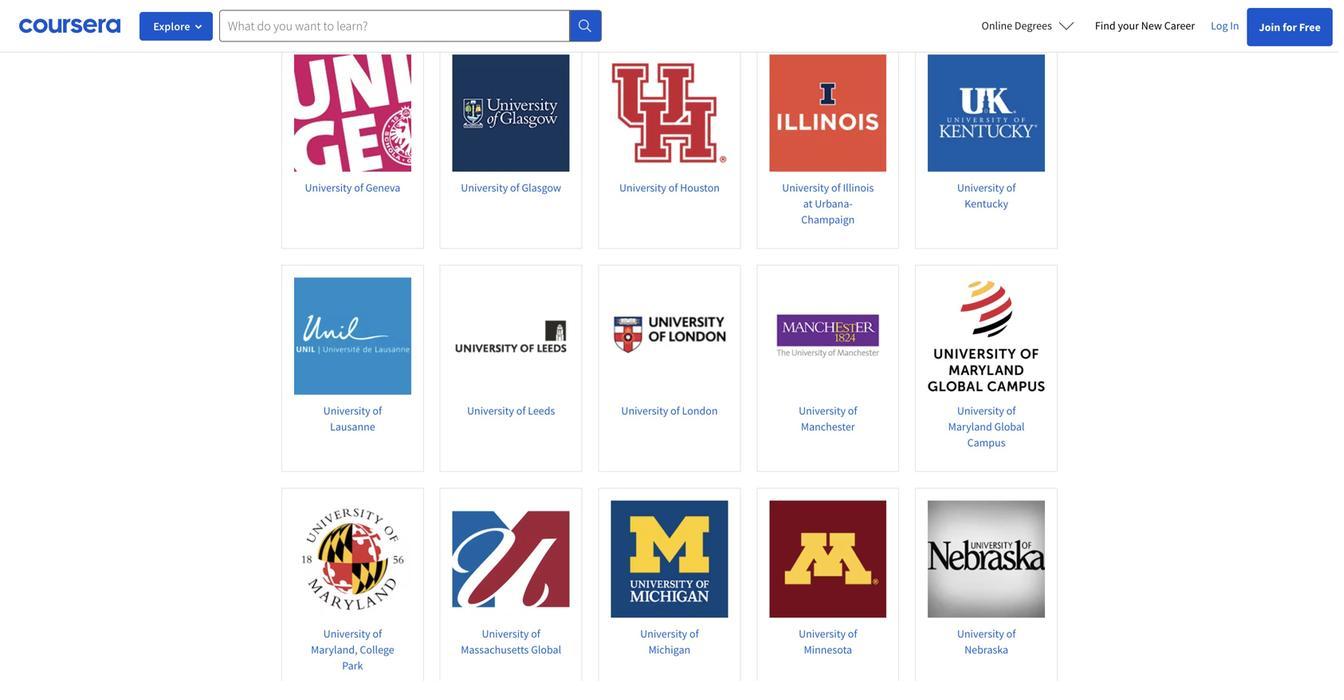 Task type: locate. For each thing, give the bounding box(es) containing it.
university up maryland,
[[323, 627, 370, 641]]

university up 'minnesota'
[[799, 627, 846, 641]]

university inside university of nebraska
[[957, 627, 1004, 641]]

university inside university of illinois at urbana- champaign
[[782, 181, 829, 195]]

geneva
[[366, 181, 400, 195]]

for
[[1283, 20, 1297, 34]]

university inside university of manchester
[[799, 404, 846, 418]]

university up maryland
[[957, 404, 1004, 418]]

university left leeds
[[467, 404, 514, 418]]

of inside university of illinois at urbana- champaign
[[831, 181, 841, 195]]

of up michigan
[[689, 627, 699, 641]]

at
[[803, 196, 813, 211]]

university of maryland global campus logo image
[[928, 278, 1045, 395]]

university of michigan
[[640, 627, 699, 657]]

global inside university of massachusetts global
[[531, 643, 561, 657]]

of
[[354, 181, 363, 195], [510, 181, 519, 195], [669, 181, 678, 195], [831, 181, 841, 195], [1006, 181, 1016, 195], [373, 404, 382, 418], [516, 404, 526, 418], [670, 404, 680, 418], [848, 404, 857, 418], [1006, 404, 1016, 418], [373, 627, 382, 641], [531, 627, 540, 641], [689, 627, 699, 641], [848, 627, 857, 641], [1006, 627, 1016, 641]]

global up the campus
[[994, 420, 1025, 434]]

university inside university of lausanne
[[323, 404, 370, 418]]

university left glasgow
[[461, 181, 508, 195]]

university inside university of kentucky
[[957, 181, 1004, 195]]

of for minnesota
[[848, 627, 857, 641]]

of inside university of manchester
[[848, 404, 857, 418]]

of down university of maryland global campus logo
[[1006, 404, 1016, 418]]

university of lausanne
[[323, 404, 382, 434]]

university inside university of michigan
[[640, 627, 687, 641]]

of inside university of lausanne
[[373, 404, 382, 418]]

university inside university of minnesota
[[799, 627, 846, 641]]

university of geneva logo image
[[294, 55, 411, 172]]

of inside university of minnesota
[[848, 627, 857, 641]]

nebraska
[[965, 643, 1008, 657]]

university for university of maryland, college park
[[323, 627, 370, 641]]

global inside "university of maryland global campus"
[[994, 420, 1025, 434]]

1 horizontal spatial global
[[994, 420, 1025, 434]]

of left the london
[[670, 404, 680, 418]]

online degrees button
[[969, 8, 1087, 43]]

university of maryland global campus
[[948, 404, 1025, 450]]

park
[[342, 659, 363, 673]]

university of nebraska logo image
[[928, 501, 1045, 618]]

university of maryland, college park link
[[281, 488, 424, 682]]

explore
[[153, 19, 190, 33]]

online
[[982, 18, 1012, 33]]

of up the manchester
[[848, 404, 857, 418]]

university of minnesota link
[[757, 488, 899, 682]]

degrees
[[1015, 18, 1052, 33]]

university for university of illinois at urbana- champaign
[[782, 181, 829, 195]]

university of leeds link
[[440, 265, 582, 472]]

university of minnesota logo image
[[769, 501, 887, 618]]

of inside "university of maryland global campus"
[[1006, 404, 1016, 418]]

university of massachusetts global link
[[440, 488, 582, 682]]

university for university of kentucky
[[957, 181, 1004, 195]]

of up nebraska on the right bottom of page
[[1006, 627, 1016, 641]]

university of illinois at urbana-champaign logo image
[[769, 55, 887, 172]]

0 horizontal spatial global
[[531, 643, 561, 657]]

london
[[682, 404, 718, 418]]

university of london link
[[598, 265, 741, 472]]

university up michigan
[[640, 627, 687, 641]]

university left geneva
[[305, 181, 352, 195]]

of for massachusetts
[[531, 627, 540, 641]]

college
[[360, 643, 394, 657]]

university up kentucky
[[957, 181, 1004, 195]]

find
[[1095, 18, 1116, 33]]

of inside university of nebraska
[[1006, 627, 1016, 641]]

university of glasgow link
[[440, 42, 582, 249]]

of left geneva
[[354, 181, 363, 195]]

university up nebraska on the right bottom of page
[[957, 627, 1004, 641]]

university of minnesota
[[799, 627, 857, 657]]

university of london logo image
[[611, 278, 728, 395]]

coursera image
[[19, 13, 120, 38]]

michigan
[[649, 643, 691, 657]]

global right the massachusetts
[[531, 643, 561, 657]]

university of michigan logo image
[[611, 501, 728, 618]]

of inside university of maryland, college park
[[373, 627, 382, 641]]

of inside university of michigan
[[689, 627, 699, 641]]

of down university of massachusetts global logo
[[531, 627, 540, 641]]

university left the london
[[621, 404, 668, 418]]

university up at
[[782, 181, 829, 195]]

0 vertical spatial global
[[994, 420, 1025, 434]]

of up lausanne at left
[[373, 404, 382, 418]]

of for lausanne
[[373, 404, 382, 418]]

champaign
[[801, 212, 855, 227]]

of for illinois
[[831, 181, 841, 195]]

None search field
[[219, 10, 602, 42]]

of left glasgow
[[510, 181, 519, 195]]

of up 'minnesota'
[[848, 627, 857, 641]]

of inside university of massachusetts global
[[531, 627, 540, 641]]

university up the massachusetts
[[482, 627, 529, 641]]

of inside university of kentucky
[[1006, 181, 1016, 195]]

university up lausanne at left
[[323, 404, 370, 418]]

of left houston
[[669, 181, 678, 195]]

global
[[994, 420, 1025, 434], [531, 643, 561, 657]]

university of london
[[621, 404, 718, 418]]

university of lausanne logo image
[[294, 278, 411, 395]]

explore button
[[139, 12, 213, 41]]

of up college
[[373, 627, 382, 641]]

minnesota
[[804, 643, 852, 657]]

university of michigan link
[[598, 488, 741, 682]]

free
[[1299, 20, 1321, 34]]

log in
[[1211, 18, 1239, 33]]

find your new career link
[[1087, 16, 1203, 36]]

of left leeds
[[516, 404, 526, 418]]

university
[[305, 181, 352, 195], [461, 181, 508, 195], [619, 181, 666, 195], [782, 181, 829, 195], [957, 181, 1004, 195], [323, 404, 370, 418], [467, 404, 514, 418], [621, 404, 668, 418], [799, 404, 846, 418], [957, 404, 1004, 418], [323, 627, 370, 641], [482, 627, 529, 641], [640, 627, 687, 641], [799, 627, 846, 641], [957, 627, 1004, 641]]

university left houston
[[619, 181, 666, 195]]

1 vertical spatial global
[[531, 643, 561, 657]]

campus
[[967, 436, 1006, 450]]

university inside university of massachusetts global
[[482, 627, 529, 641]]

glasgow
[[522, 181, 561, 195]]

lausanne
[[330, 420, 375, 434]]

of up kentucky
[[1006, 181, 1016, 195]]

university inside "university of maryland global campus"
[[957, 404, 1004, 418]]

university inside university of maryland, college park
[[323, 627, 370, 641]]

university up the manchester
[[799, 404, 846, 418]]

maryland,
[[311, 643, 358, 657]]

log
[[1211, 18, 1228, 33]]

What do you want to learn? text field
[[219, 10, 570, 42]]

of up urbana-
[[831, 181, 841, 195]]



Task type: describe. For each thing, give the bounding box(es) containing it.
university of kentucky logo image
[[928, 55, 1045, 172]]

of for maryland,
[[373, 627, 382, 641]]

of for glasgow
[[510, 181, 519, 195]]

maryland
[[948, 420, 992, 434]]

of for geneva
[[354, 181, 363, 195]]

university of illinois at urbana- champaign
[[782, 181, 874, 227]]

of for houston
[[669, 181, 678, 195]]

university for university of minnesota
[[799, 627, 846, 641]]

university for university of nebraska
[[957, 627, 1004, 641]]

university of leeds logo image
[[453, 278, 570, 395]]

of for london
[[670, 404, 680, 418]]

university of houston
[[619, 181, 720, 195]]

university of nebraska
[[957, 627, 1016, 657]]

university of maryland, college park
[[311, 627, 394, 673]]

university of kentucky link
[[915, 42, 1058, 249]]

manchester
[[801, 420, 855, 434]]

university for university of leeds
[[467, 404, 514, 418]]

university for university of michigan
[[640, 627, 687, 641]]

university of nebraska link
[[915, 488, 1058, 682]]

of for maryland
[[1006, 404, 1016, 418]]

university for university of houston
[[619, 181, 666, 195]]

of for kentucky
[[1006, 181, 1016, 195]]

university of glasgow
[[461, 181, 561, 195]]

university of houston link
[[598, 42, 741, 249]]

university for university of geneva
[[305, 181, 352, 195]]

university of lausanne link
[[281, 265, 424, 472]]

of for michigan
[[689, 627, 699, 641]]

global for massachusetts
[[531, 643, 561, 657]]

university for university of massachusetts global
[[482, 627, 529, 641]]

university of massachusetts global
[[461, 627, 561, 657]]

career
[[1164, 18, 1195, 33]]

university of manchester    logo image
[[769, 278, 887, 395]]

university for university of manchester
[[799, 404, 846, 418]]

illinois
[[843, 181, 874, 195]]

university of manchester link
[[757, 265, 899, 472]]

log in link
[[1203, 16, 1247, 35]]

join
[[1259, 20, 1280, 34]]

massachusetts
[[461, 643, 529, 657]]

urbana-
[[815, 196, 853, 211]]

university of geneva link
[[281, 42, 424, 249]]

join for free link
[[1247, 8, 1333, 46]]

university of illinois at urbana- champaign link
[[757, 42, 899, 249]]

of for nebraska
[[1006, 627, 1016, 641]]

of for leeds
[[516, 404, 526, 418]]

global for maryland
[[994, 420, 1025, 434]]

of for manchester
[[848, 404, 857, 418]]

university of kentucky
[[957, 181, 1016, 211]]

your
[[1118, 18, 1139, 33]]

university for university of lausanne
[[323, 404, 370, 418]]

university for university of glasgow
[[461, 181, 508, 195]]

university of manchester
[[799, 404, 857, 434]]

kentucky
[[965, 196, 1008, 211]]

university for university of london
[[621, 404, 668, 418]]

university of massachusetts global logo image
[[453, 501, 570, 618]]

find your new career
[[1095, 18, 1195, 33]]

houston
[[680, 181, 720, 195]]

in
[[1230, 18, 1239, 33]]

university of maryland, college park logo image
[[294, 501, 411, 618]]

join for free
[[1259, 20, 1321, 34]]

new
[[1141, 18, 1162, 33]]

university of maryland global campus link
[[915, 265, 1058, 472]]

university of houston logo image
[[611, 55, 728, 172]]

university of geneva
[[305, 181, 400, 195]]

university of leeds
[[467, 404, 555, 418]]

online degrees
[[982, 18, 1052, 33]]

university for university of maryland global campus
[[957, 404, 1004, 418]]

university of glasgow  logo image
[[453, 55, 570, 172]]

leeds
[[528, 404, 555, 418]]



Task type: vqa. For each thing, say whether or not it's contained in the screenshot.
THE DEEPLEARNING.AI TENSORFLOW DEVELOPER
no



